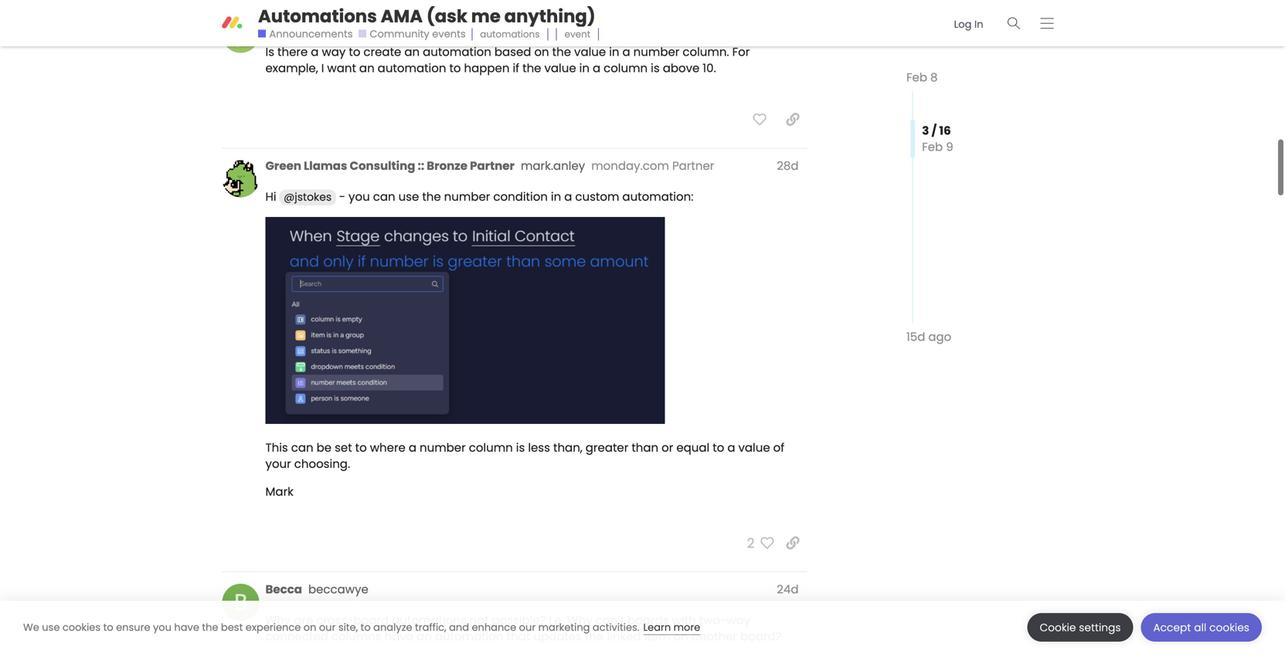 Task type: locate. For each thing, give the bounding box(es) containing it.
1 cookies from the left
[[63, 621, 101, 635]]

is left above
[[651, 60, 660, 77]]

an right analyze
[[417, 629, 432, 646]]

1 our from the left
[[319, 621, 336, 635]]

the down event at the left of page
[[553, 44, 571, 60]]

copy a link to this post to clipboard image
[[787, 113, 800, 126], [787, 537, 800, 550]]

1 horizontal spatial cookies
[[1210, 621, 1250, 636]]

our left i.e.
[[519, 621, 536, 635]]

0 vertical spatial way
[[322, 44, 346, 60]]

that
[[507, 629, 531, 646]]

cookies
[[63, 621, 101, 635], [1210, 621, 1250, 636]]

1 copy a link to this post to clipboard image from the top
[[787, 113, 800, 126]]

a down event link
[[593, 60, 601, 77]]

use down the ::
[[399, 189, 419, 205]]

0 vertical spatial automations
[[480, 28, 540, 41]]

way right more
[[727, 613, 751, 629]]

0 horizontal spatial can
[[291, 440, 314, 457]]

column left less
[[469, 440, 513, 457]]

1 vertical spatial automations
[[392, 613, 467, 629]]

1 horizontal spatial our
[[519, 621, 536, 635]]

we use cookies to ensure you have the best experience on our site, to analyze traffic, and enhance our marketing activities. learn more
[[23, 621, 701, 635]]

an right want on the top of page
[[359, 60, 375, 77]]

why are cross-board automations not possible? i.e. why can't boards with two-way connected columns have an automation that updates the linked item on another board?
[[266, 613, 782, 646]]

jstokes
[[359, 13, 399, 30]]

want
[[327, 60, 356, 77]]

create
[[364, 44, 402, 60]]

2 horizontal spatial on
[[674, 629, 689, 646]]

cookies inside accept all cookies button
[[1210, 621, 1250, 636]]

beccawye link
[[308, 582, 369, 599]]

0 horizontal spatial cookies
[[63, 621, 101, 635]]

1 horizontal spatial have
[[385, 629, 414, 646]]

of
[[774, 440, 785, 457]]

24d link
[[777, 582, 799, 599]]

partner up automation:
[[673, 158, 715, 175]]

8
[[931, 69, 938, 86]]

happen
[[464, 60, 510, 77]]

partner
[[470, 158, 515, 175], [673, 158, 715, 175]]

partner up hi @jstokes - you can use the number condition in a custom automation:
[[470, 158, 515, 175]]

stokes
[[313, 13, 353, 30]]

beccawye
[[308, 582, 369, 599]]

number left column.
[[634, 44, 680, 60]]

cookies right 'we'
[[63, 621, 101, 635]]

feb inside 3 / 16 feb 9
[[923, 139, 943, 155]]

the
[[553, 44, 571, 60], [523, 60, 542, 77], [422, 189, 441, 205], [202, 621, 218, 635], [585, 629, 604, 646]]

an
[[405, 44, 420, 60], [359, 60, 375, 77], [417, 629, 432, 646]]

0 vertical spatial is
[[651, 60, 660, 77]]

d unliked image
[[755, 537, 774, 550]]

15d
[[907, 329, 926, 346]]

can left be
[[291, 440, 314, 457]]

feb
[[907, 69, 928, 86], [923, 139, 943, 155]]

1 horizontal spatial use
[[399, 189, 419, 205]]

two-
[[700, 613, 727, 629]]

1 vertical spatial way
[[727, 613, 751, 629]]

mark.anley
[[521, 158, 586, 175]]

@jstokes
[[284, 190, 332, 205]]

1 heading from the top
[[257, 158, 808, 177]]

on inside the why are cross-board automations not possible? i.e. why can't boards with two-way connected columns have an automation that updates the linked item on another board?
[[674, 629, 689, 646]]

1 horizontal spatial you
[[349, 189, 370, 205]]

in right event link
[[609, 44, 620, 60]]

can inside "this can be set to where a number column is less than, greater than or equal to a value of your choosing."
[[291, 440, 314, 457]]

above
[[663, 60, 700, 77]]

the left linked
[[585, 629, 604, 646]]

1 horizontal spatial on
[[535, 44, 550, 60]]

is there a way to create an automation based on the value in a number column. for example, i want an automation to happen if the value in a column is above 10.
[[266, 44, 750, 77]]

i
[[321, 60, 324, 77]]

log in navigation
[[941, 7, 1064, 40]]

a
[[311, 44, 319, 60], [623, 44, 631, 60], [593, 60, 601, 77], [565, 189, 572, 205], [409, 440, 417, 457], [728, 440, 736, 457]]

0 horizontal spatial automations
[[392, 613, 467, 629]]

monday community forum image
[[222, 12, 243, 34]]

automation down community events link
[[378, 60, 446, 77]]

cookies right all
[[1210, 621, 1250, 636]]

-
[[339, 189, 346, 205]]

automations left not
[[392, 613, 467, 629]]

log in button
[[946, 11, 992, 37]]

2 why from the left
[[567, 613, 593, 629]]

automation inside the why are cross-board automations not possible? i.e. why can't boards with two-way connected columns have an automation that updates the linked item on another board?
[[435, 629, 504, 646]]

0 vertical spatial copy a link to this post to clipboard image
[[787, 113, 800, 126]]

1 horizontal spatial automations
[[480, 28, 540, 41]]

have inside the why are cross-board automations not possible? i.e. why can't boards with two-way connected columns have an automation that updates the linked item on another board?
[[385, 629, 414, 646]]

heading up condition
[[257, 158, 808, 177]]

accept all cookies button
[[1142, 614, 1263, 643]]

you right "ensure"
[[153, 621, 172, 635]]

1 vertical spatial column
[[469, 440, 513, 457]]

with
[[672, 613, 696, 629]]

far image image
[[270, 406, 282, 418]]

1 horizontal spatial why
[[567, 613, 593, 629]]

on right the based on the left top of the page
[[535, 44, 550, 60]]

have
[[174, 621, 199, 635], [385, 629, 414, 646]]

settings
[[1080, 621, 1122, 636]]

a right event link
[[623, 44, 631, 60]]

0 vertical spatial heading
[[257, 158, 808, 177]]

on inside is there a way to create an automation based on the value in a number column. for example, i want an automation to happen if the value in a column is above 10.
[[535, 44, 550, 60]]

way
[[322, 44, 346, 60], [727, 613, 751, 629]]

on right experience
[[304, 621, 317, 635]]

possible?
[[492, 613, 546, 629]]

1 vertical spatial number
[[444, 189, 491, 205]]

automation down the events
[[423, 44, 492, 60]]

can
[[373, 189, 396, 205], [291, 440, 314, 457]]

0 horizontal spatial on
[[304, 621, 317, 635]]

in down event at the left of page
[[580, 60, 590, 77]]

llamas
[[304, 158, 347, 175]]

the left best
[[202, 621, 218, 635]]

set
[[335, 440, 352, 457]]

item
[[644, 629, 671, 646]]

greater
[[586, 440, 629, 457]]

an inside the why are cross-board automations not possible? i.e. why can't boards with two-way connected columns have an automation that updates the linked item on another board?
[[417, 629, 432, 646]]

way down announcements
[[322, 44, 346, 60]]

0 horizontal spatial column
[[469, 440, 513, 457]]

1 vertical spatial is
[[516, 440, 525, 457]]

::
[[418, 158, 425, 175]]

automations inside the why are cross-board automations not possible? i.e. why can't boards with two-way connected columns have an automation that updates the linked item on another board?
[[392, 613, 467, 629]]

an down community events link
[[405, 44, 420, 60]]

heading containing becca
[[257, 582, 808, 601]]

your
[[266, 456, 291, 473]]

0 vertical spatial column
[[604, 60, 648, 77]]

0 horizontal spatial you
[[153, 621, 172, 635]]

community events
[[370, 27, 466, 41]]

1 vertical spatial heading
[[257, 582, 808, 601]]

be
[[317, 440, 332, 457]]

automation left that
[[435, 629, 504, 646]]

example,
[[266, 60, 318, 77]]

the down the ::
[[422, 189, 441, 205]]

number inside "this can be set to where a number column is less than, greater than or equal to a value of your choosing."
[[420, 440, 466, 457]]

why left are
[[266, 613, 291, 629]]

value
[[575, 44, 606, 60], [545, 60, 577, 77], [739, 440, 771, 457]]

this
[[266, 440, 288, 457]]

have left traffic,
[[385, 629, 414, 646]]

number
[[634, 44, 680, 60], [444, 189, 491, 205], [420, 440, 466, 457]]

joanne stokes jstokes
[[266, 13, 399, 30]]

equal
[[677, 440, 710, 457]]

condition
[[494, 189, 548, 205]]

for
[[733, 44, 750, 60]]

where
[[370, 440, 406, 457]]

green llamas consulting :: bronze partner link
[[266, 158, 515, 175]]

1 vertical spatial can
[[291, 440, 314, 457]]

number inside is there a way to create an automation based on the value in a number column. for example, i want an automation to happen if the value in a column is above 10.
[[634, 44, 680, 60]]

we
[[23, 621, 39, 635]]

like this post image
[[753, 113, 767, 126]]

1 horizontal spatial is
[[651, 60, 660, 77]]

1 horizontal spatial partner
[[673, 158, 715, 175]]

1 vertical spatial feb
[[923, 139, 943, 155]]

consulting
[[350, 158, 416, 175]]

2
[[747, 535, 755, 553]]

column left above
[[604, 60, 648, 77]]

or
[[662, 440, 674, 457]]

can down consulting
[[373, 189, 396, 205]]

you right -
[[349, 189, 370, 205]]

i.e.
[[549, 613, 564, 629]]

2 vertical spatial number
[[420, 440, 466, 457]]

24d
[[777, 582, 799, 599]]

1 why from the left
[[266, 613, 291, 629]]

0 vertical spatial number
[[634, 44, 680, 60]]

is left less
[[516, 440, 525, 457]]

1 horizontal spatial way
[[727, 613, 751, 629]]

automations up the based on the left top of the page
[[480, 28, 540, 41]]

feb left 8
[[907, 69, 928, 86]]

event link
[[556, 24, 599, 45]]

0 horizontal spatial partner
[[470, 158, 515, 175]]

0 horizontal spatial way
[[322, 44, 346, 60]]

copy a link to this post to clipboard image right "d unliked" image
[[787, 537, 800, 550]]

our left site, at the left
[[319, 621, 336, 635]]

in
[[609, 44, 620, 60], [580, 60, 590, 77], [551, 189, 562, 205]]

image image
[[266, 217, 665, 424]]

15d ago link
[[907, 329, 952, 346]]

on right item at the right bottom of page
[[674, 629, 689, 646]]

number down kb
[[420, 440, 466, 457]]

0 horizontal spatial why
[[266, 613, 291, 629]]

2 cookies from the left
[[1210, 621, 1250, 636]]

0 horizontal spatial our
[[319, 621, 336, 635]]

0 horizontal spatial is
[[516, 440, 525, 457]]

0 vertical spatial you
[[349, 189, 370, 205]]

linked
[[607, 629, 641, 646]]

2 copy a link to this post to clipboard image from the top
[[787, 537, 800, 550]]

is
[[266, 44, 275, 60]]

why right i.e.
[[567, 613, 593, 629]]

1 horizontal spatial can
[[373, 189, 396, 205]]

1 vertical spatial you
[[153, 621, 172, 635]]

dialog
[[0, 602, 1286, 655]]

accept all cookies
[[1154, 621, 1250, 636]]

all
[[1195, 621, 1207, 636]]

activities.
[[593, 621, 640, 635]]

1 horizontal spatial column
[[604, 60, 648, 77]]

2 heading from the top
[[257, 582, 808, 601]]

heading
[[257, 158, 808, 177], [257, 582, 808, 601]]

copy a link to this post to clipboard image right like this post icon
[[787, 113, 800, 126]]

in down mark.anley
[[551, 189, 562, 205]]

is inside "this can be set to where a number column is less than, greater than or equal to a value of your choosing."
[[516, 440, 525, 457]]

1 vertical spatial copy a link to this post to clipboard image
[[787, 537, 800, 550]]

to left the happen at the top left of page
[[450, 60, 461, 77]]

copy a link to this post to clipboard image for 28d link
[[787, 537, 800, 550]]

columns
[[332, 629, 382, 646]]

automations
[[258, 4, 377, 29]]

number down bronze
[[444, 189, 491, 205]]

1 vertical spatial use
[[42, 621, 60, 635]]

have left best
[[174, 621, 199, 635]]

heading up 'possible?'
[[257, 582, 808, 601]]

3
[[923, 122, 930, 139]]

use right 'we'
[[42, 621, 60, 635]]

feb left 9
[[923, 139, 943, 155]]

0 horizontal spatial in
[[551, 189, 562, 205]]

community events link
[[359, 27, 466, 41]]

0 horizontal spatial use
[[42, 621, 60, 635]]



Task type: describe. For each thing, give the bounding box(es) containing it.
boards
[[628, 613, 669, 629]]

joanne
[[266, 13, 310, 30]]

monday.com
[[592, 158, 670, 175]]

to left the create at the left top of page
[[349, 44, 361, 60]]

3 / 16 feb 9
[[923, 122, 954, 155]]

another
[[692, 629, 738, 646]]

the inside the why are cross-board automations not possible? i.e. why can't boards with two-way connected columns have an automation that updates the linked item on another board?
[[585, 629, 604, 646]]

is inside is there a way to create an automation based on the value in a number column. for example, i want an automation to happen if the value in a column is above 10.
[[651, 60, 660, 77]]

the inside dialog
[[202, 621, 218, 635]]

not
[[470, 613, 489, 629]]

green
[[266, 158, 302, 175]]

anything)
[[505, 4, 596, 29]]

/
[[932, 122, 937, 139]]

kb
[[411, 403, 425, 420]]

a right equal
[[728, 440, 736, 457]]

event
[[565, 28, 591, 41]]

this can be set to where a number column is less than, greater than or equal to a value of your choosing.
[[266, 440, 785, 473]]

updates
[[534, 629, 582, 646]]

enhance
[[472, 621, 517, 635]]

than,
[[554, 440, 583, 457]]

0 vertical spatial use
[[399, 189, 419, 205]]

0 horizontal spatial have
[[174, 621, 199, 635]]

learn more link
[[644, 621, 701, 636]]

cookie settings button
[[1028, 614, 1134, 643]]

hi
[[266, 189, 276, 205]]

learn
[[644, 621, 671, 635]]

use inside dialog
[[42, 621, 60, 635]]

custom
[[576, 189, 620, 205]]

a right where
[[409, 440, 417, 457]]

ama
[[381, 4, 423, 29]]

in
[[975, 17, 984, 31]]

column inside is there a way to create an automation based on the value in a number column. for example, i want an automation to happen if the value in a column is above 10.
[[604, 60, 648, 77]]

1 partner from the left
[[470, 158, 515, 175]]

(ask
[[427, 4, 468, 29]]

more
[[674, 621, 701, 635]]

less
[[528, 440, 551, 457]]

copy a link to this post to clipboard image for jstokes link
[[787, 113, 800, 126]]

28d link
[[777, 158, 799, 175]]

9
[[947, 139, 954, 155]]

25.3
[[385, 403, 408, 420]]

2 our from the left
[[519, 621, 536, 635]]

cookie
[[1040, 621, 1077, 636]]

experience
[[246, 621, 301, 635]]

than
[[632, 440, 659, 457]]

the right if
[[523, 60, 542, 77]]

number for than,
[[420, 440, 466, 457]]

image
[[286, 403, 324, 420]]

jstokes link
[[359, 13, 399, 30]]

to right site, at the left
[[361, 621, 371, 635]]

choosing.
[[294, 456, 350, 473]]

to left "ensure"
[[103, 621, 113, 635]]

mark
[[266, 484, 294, 501]]

column.
[[683, 44, 730, 60]]

can't
[[596, 613, 625, 629]]

to right set
[[355, 440, 367, 457]]

cross-
[[316, 613, 354, 629]]

automations link
[[472, 24, 549, 45]]

a left i
[[311, 44, 319, 60]]

based
[[495, 44, 532, 60]]

ago
[[929, 329, 952, 346]]

way inside the why are cross-board automations not possible? i.e. why can't boards with two-way connected columns have an automation that updates the linked item on another board?
[[727, 613, 751, 629]]

0 vertical spatial can
[[373, 189, 396, 205]]

2 partner from the left
[[673, 158, 715, 175]]

post #2 by @myrrhw region
[[257, 0, 808, 3]]

automations ama (ask me anything)
[[258, 4, 596, 29]]

value inside "this can be set to where a number column is less than, greater than or equal to a value of your choosing."
[[739, 440, 771, 457]]

tags list
[[472, 24, 607, 45]]

cookies for all
[[1210, 621, 1250, 636]]

2 horizontal spatial in
[[609, 44, 620, 60]]

hi @jstokes - you can use the number condition in a custom automation:
[[266, 189, 694, 205]]

becca link
[[266, 582, 302, 599]]

becca beccawye
[[266, 582, 369, 599]]

1 horizontal spatial in
[[580, 60, 590, 77]]

automations ama (ask me anything) link
[[258, 4, 596, 29]]

search image
[[1008, 17, 1021, 29]]

marketing
[[539, 621, 590, 635]]

feb 8 link
[[907, 69, 938, 86]]

automation:
[[623, 189, 694, 205]]

are
[[294, 613, 313, 629]]

announcements link
[[258, 27, 353, 41]]

column inside "this can be set to where a number column is less than, greater than or equal to a value of your choosing."
[[469, 440, 513, 457]]

0 vertical spatial feb
[[907, 69, 928, 86]]

@jstokes link
[[280, 190, 336, 206]]

there
[[278, 44, 308, 60]]

ensure
[[116, 621, 150, 635]]

number for custom
[[444, 189, 491, 205]]

cookie settings
[[1040, 621, 1122, 636]]

analyze
[[374, 621, 413, 635]]

automations inside the "tags" list
[[480, 28, 540, 41]]

best
[[221, 621, 243, 635]]

16
[[940, 122, 952, 139]]

joanne stokes link
[[266, 13, 353, 30]]

2 button
[[740, 531, 774, 557]]

a left 'custom'
[[565, 189, 572, 205]]

you inside dialog
[[153, 621, 172, 635]]

heading containing green llamas consulting :: bronze partner
[[257, 158, 808, 177]]

28d
[[777, 158, 799, 175]]

green llamas consulting :: bronze partner mark.anley monday.com partner
[[266, 158, 715, 175]]

cookies for use
[[63, 621, 101, 635]]

dialog containing cookie settings
[[0, 602, 1286, 655]]

connected
[[266, 629, 328, 646]]

way inside is there a way to create an automation based on the value in a number column. for example, i want an automation to happen if the value in a column is above 10.
[[322, 44, 346, 60]]

me
[[471, 4, 501, 29]]

board?
[[741, 629, 782, 646]]

log in
[[955, 17, 984, 31]]

traffic,
[[415, 621, 447, 635]]

757×393
[[333, 403, 382, 420]]

to right equal
[[713, 440, 725, 457]]

menu image
[[1041, 17, 1054, 29]]

757×393 25.3 kb
[[333, 403, 425, 420]]



Task type: vqa. For each thing, say whether or not it's contained in the screenshot.
Beccawye link
yes



